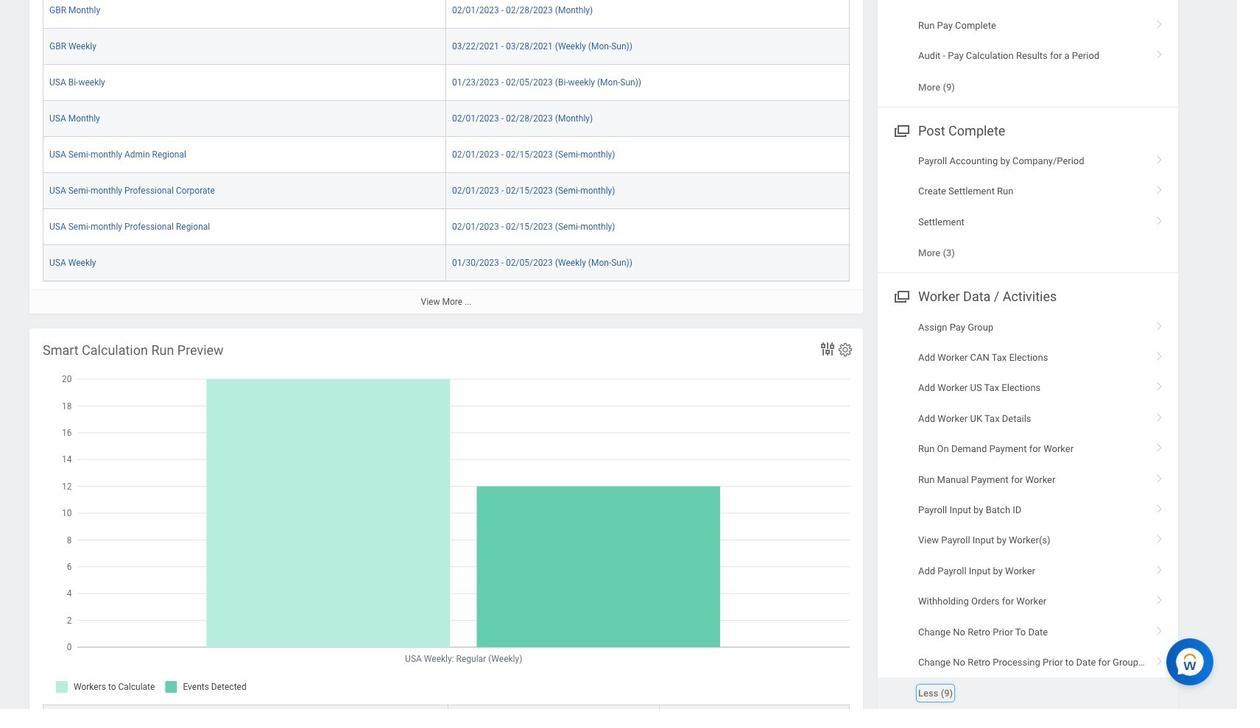 Task type: describe. For each thing, give the bounding box(es) containing it.
4 chevron right image from the top
[[1150, 408, 1169, 423]]

configure and view chart data image
[[819, 340, 836, 358]]

1 chevron right image from the top
[[1150, 15, 1169, 29]]

3 chevron right image from the top
[[1150, 316, 1169, 331]]

6 chevron right image from the top
[[1150, 499, 1169, 514]]

4 row from the top
[[43, 101, 850, 137]]

menu group image
[[891, 286, 911, 306]]

5 chevron right image from the top
[[1150, 438, 1169, 453]]

2 chevron right image from the top
[[1150, 181, 1169, 195]]

6 row from the top
[[43, 173, 850, 209]]

configure smart calculation run preview image
[[837, 341, 853, 358]]

5 chevron right image from the top
[[1150, 377, 1169, 392]]

7 row from the top
[[43, 209, 850, 245]]

2 chevron right image from the top
[[1150, 45, 1169, 60]]

1 list from the top
[[878, 0, 1178, 102]]



Task type: vqa. For each thing, say whether or not it's contained in the screenshot.
clipboard icon to the middle
no



Task type: locate. For each thing, give the bounding box(es) containing it.
2 vertical spatial list
[[878, 312, 1178, 709]]

row
[[43, 0, 850, 29], [43, 29, 850, 65], [43, 65, 850, 101], [43, 101, 850, 137], [43, 137, 850, 173], [43, 173, 850, 209], [43, 209, 850, 245], [43, 245, 850, 281], [43, 705, 850, 709]]

list for menu group icon
[[878, 146, 1178, 268]]

8 chevron right image from the top
[[1150, 560, 1169, 575]]

7 chevron right image from the top
[[1150, 591, 1169, 605]]

1 chevron right image from the top
[[1150, 150, 1169, 165]]

4 chevron right image from the top
[[1150, 347, 1169, 362]]

1 vertical spatial list
[[878, 146, 1178, 268]]

list
[[878, 0, 1178, 102], [878, 146, 1178, 268], [878, 312, 1178, 709]]

chevron right image
[[1150, 150, 1169, 165], [1150, 181, 1169, 195], [1150, 211, 1169, 226], [1150, 347, 1169, 362], [1150, 377, 1169, 392], [1150, 469, 1169, 483], [1150, 591, 1169, 605], [1150, 652, 1169, 666]]

1 row from the top
[[43, 0, 850, 29]]

3 chevron right image from the top
[[1150, 211, 1169, 226]]

row inside 'smart calculation run preview' element
[[43, 705, 850, 709]]

list item
[[878, 678, 1178, 709]]

9 chevron right image from the top
[[1150, 621, 1169, 636]]

0 vertical spatial list
[[878, 0, 1178, 102]]

smart calculation run preview element
[[29, 328, 863, 709]]

6 chevron right image from the top
[[1150, 469, 1169, 483]]

list for menu group image
[[878, 312, 1178, 709]]

2 list from the top
[[878, 146, 1178, 268]]

5 row from the top
[[43, 137, 850, 173]]

3 list from the top
[[878, 312, 1178, 709]]

menu group image
[[891, 120, 911, 140]]

7 chevron right image from the top
[[1150, 530, 1169, 544]]

8 row from the top
[[43, 245, 850, 281]]

2 row from the top
[[43, 29, 850, 65]]

3 row from the top
[[43, 65, 850, 101]]

regular payroll processing element
[[29, 0, 863, 314]]

9 row from the top
[[43, 705, 850, 709]]

chevron right image
[[1150, 15, 1169, 29], [1150, 45, 1169, 60], [1150, 316, 1169, 331], [1150, 408, 1169, 423], [1150, 438, 1169, 453], [1150, 499, 1169, 514], [1150, 530, 1169, 544], [1150, 560, 1169, 575], [1150, 621, 1169, 636]]

8 chevron right image from the top
[[1150, 652, 1169, 666]]



